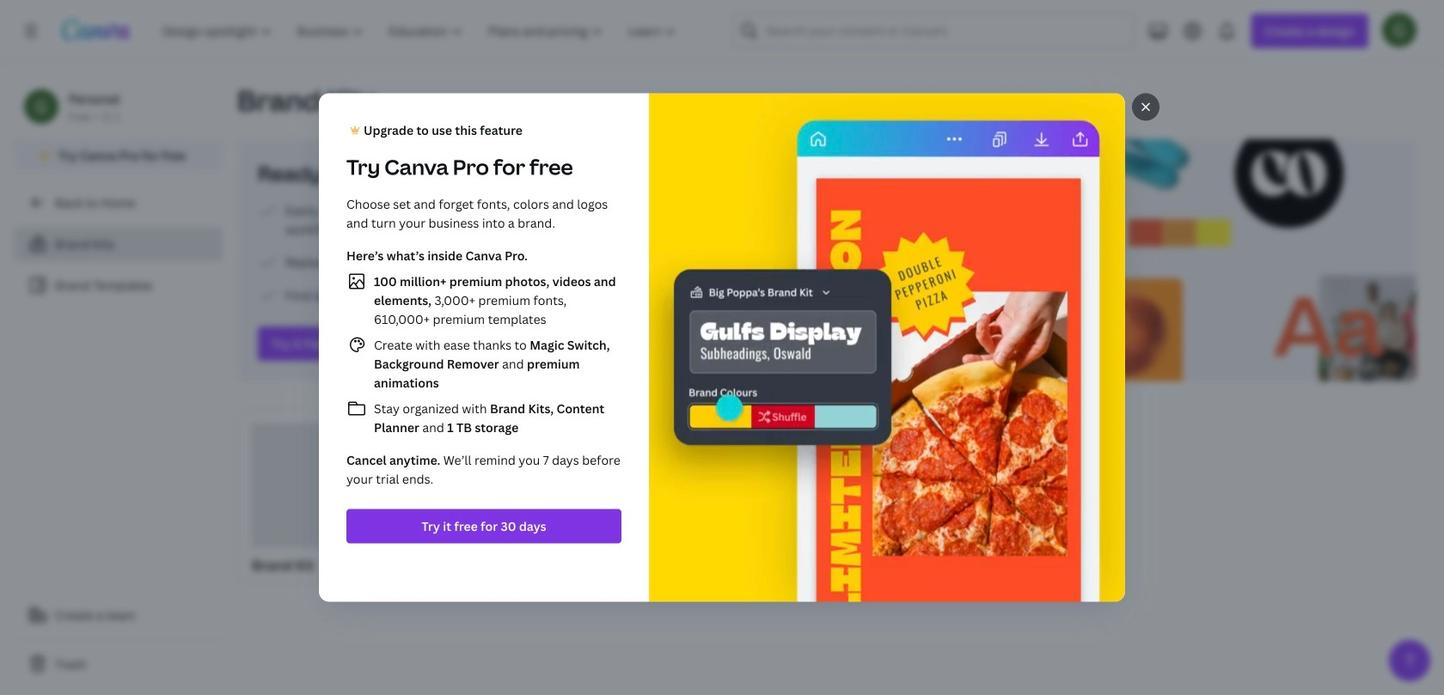 Task type: describe. For each thing, give the bounding box(es) containing it.
top level navigation element
[[151, 14, 691, 48]]



Task type: locate. For each thing, give the bounding box(es) containing it.
None search field
[[732, 14, 1134, 48]]

list
[[258, 200, 808, 306], [14, 227, 224, 303], [346, 271, 622, 437]]



Task type: vqa. For each thing, say whether or not it's contained in the screenshot.
Top Level Navigation element
yes



